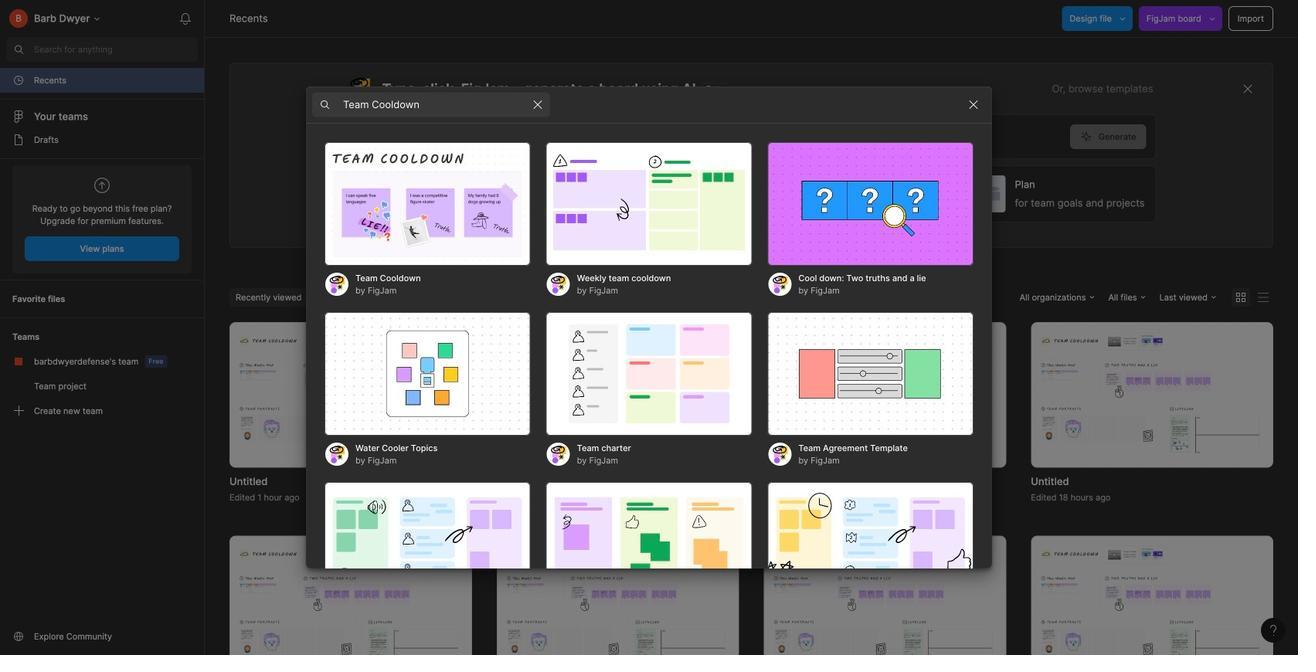 Task type: describe. For each thing, give the bounding box(es) containing it.
weekly team cooldown image
[[546, 142, 752, 266]]

bell 32 image
[[173, 6, 198, 31]]

search 32 image
[[6, 37, 31, 62]]

water cooler topics image
[[325, 312, 531, 436]]

Search for anything text field
[[34, 43, 198, 56]]

team weekly image
[[325, 482, 531, 606]]

team meeting agenda image
[[768, 482, 974, 606]]

recent 16 image
[[12, 74, 25, 87]]

Ex: A weekly team meeting, starting with an ice breaker field
[[347, 115, 1070, 158]]



Task type: vqa. For each thing, say whether or not it's contained in the screenshot.
Help Image
no



Task type: locate. For each thing, give the bounding box(es) containing it.
dialog
[[306, 86, 992, 655]]

community 16 image
[[12, 631, 25, 643]]

file thumbnail image
[[237, 332, 464, 458], [505, 332, 732, 458], [772, 332, 999, 458], [1039, 332, 1266, 458], [237, 546, 464, 655], [505, 546, 732, 655], [772, 546, 999, 655], [1039, 546, 1266, 655]]

Search templates text field
[[343, 95, 526, 114]]

cool down: two truths and a lie image
[[768, 142, 974, 266]]

team cooldown image
[[325, 142, 531, 266]]

team stand up image
[[546, 482, 752, 606]]

page 16 image
[[12, 134, 25, 146]]

team agreement template image
[[768, 312, 974, 436]]

team charter image
[[546, 312, 752, 436]]



